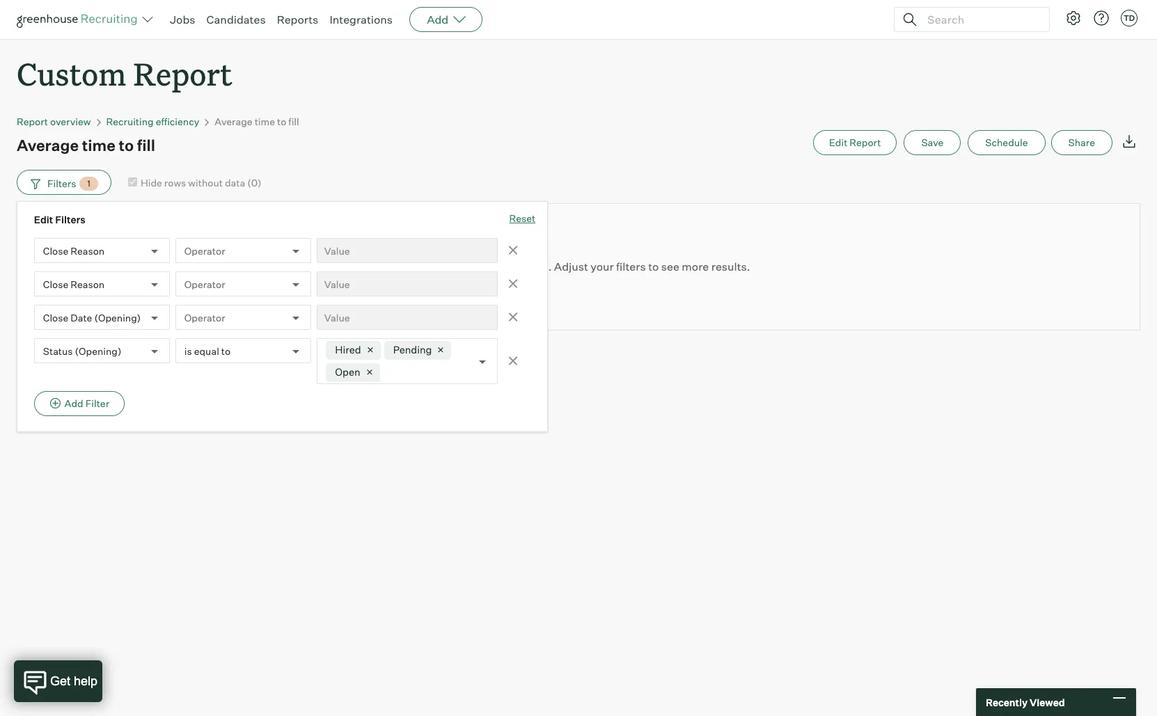 Task type: locate. For each thing, give the bounding box(es) containing it.
2 vertical spatial operator
[[184, 312, 225, 324]]

1 vertical spatial edit
[[34, 214, 53, 226]]

close up close date (opening)
[[43, 278, 68, 290]]

1 vertical spatial average
[[17, 136, 79, 155]]

close left date
[[43, 312, 68, 324]]

(0)
[[247, 177, 262, 189]]

average time to fill down overview
[[17, 136, 155, 155]]

edit report
[[830, 137, 882, 149]]

operator
[[184, 245, 225, 257], [184, 278, 225, 290], [184, 312, 225, 324]]

value text field down value text box
[[317, 272, 498, 297]]

average
[[215, 116, 253, 128], [17, 136, 79, 155]]

report
[[133, 53, 232, 94], [17, 116, 48, 128], [850, 137, 882, 149]]

add filter button
[[34, 392, 125, 417]]

filters
[[47, 178, 76, 189], [55, 214, 86, 226]]

add
[[427, 13, 449, 26], [64, 398, 83, 410]]

candidates
[[207, 13, 266, 26]]

0 vertical spatial average
[[215, 116, 253, 128]]

integrations link
[[330, 13, 393, 26]]

0 horizontal spatial average time to fill
[[17, 136, 155, 155]]

average down report overview
[[17, 136, 79, 155]]

reason down edit filters
[[71, 245, 105, 257]]

1 horizontal spatial edit
[[830, 137, 848, 149]]

1
[[87, 178, 90, 189]]

0 vertical spatial report
[[133, 53, 232, 94]]

td button
[[1119, 7, 1141, 29]]

reason
[[71, 245, 105, 257], [71, 278, 105, 290]]

0 vertical spatial reason
[[71, 245, 105, 257]]

schedule button
[[969, 130, 1046, 155]]

no matching records found. adjust your filters to see more results.
[[407, 260, 751, 274]]

report up efficiency
[[133, 53, 232, 94]]

configure image
[[1066, 10, 1083, 26]]

recruiting
[[106, 116, 154, 128]]

recently
[[987, 697, 1028, 709]]

report inside edit report link
[[850, 137, 882, 149]]

recently viewed
[[987, 697, 1066, 709]]

2 value text field from the top
[[317, 305, 498, 330]]

time up (0)
[[255, 116, 275, 128]]

close reason up date
[[43, 278, 105, 290]]

adjust
[[555, 260, 589, 274]]

1 close from the top
[[43, 245, 68, 257]]

to
[[277, 116, 287, 128], [119, 136, 134, 155], [649, 260, 659, 274], [221, 345, 231, 357]]

found.
[[519, 260, 552, 274]]

1 vertical spatial add
[[64, 398, 83, 410]]

close reason
[[43, 245, 105, 257], [43, 278, 105, 290]]

1 vertical spatial time
[[82, 136, 116, 155]]

(opening)
[[94, 312, 141, 324], [75, 345, 122, 357]]

average time to fill
[[215, 116, 299, 128], [17, 136, 155, 155]]

Value text field
[[317, 272, 498, 297], [317, 305, 498, 330]]

1 horizontal spatial fill
[[289, 116, 299, 128]]

report for custom report
[[133, 53, 232, 94]]

(opening) right date
[[94, 312, 141, 324]]

0 vertical spatial value text field
[[317, 272, 498, 297]]

add inside popup button
[[427, 13, 449, 26]]

reset
[[510, 213, 536, 224]]

report left overview
[[17, 116, 48, 128]]

close
[[43, 245, 68, 257], [43, 278, 68, 290], [43, 312, 68, 324]]

close reason down edit filters
[[43, 245, 105, 257]]

share button
[[1052, 130, 1113, 155]]

1 horizontal spatial time
[[255, 116, 275, 128]]

edit for edit filters
[[34, 214, 53, 226]]

efficiency
[[156, 116, 199, 128]]

report left save
[[850, 137, 882, 149]]

0 vertical spatial operator
[[184, 245, 225, 257]]

0 vertical spatial time
[[255, 116, 275, 128]]

to inside row group
[[649, 260, 659, 274]]

0 vertical spatial add
[[427, 13, 449, 26]]

1 value text field from the top
[[317, 272, 498, 297]]

0 vertical spatial edit
[[830, 137, 848, 149]]

filter
[[86, 398, 109, 410]]

edit report link
[[814, 130, 898, 155]]

records
[[476, 260, 516, 274]]

0 vertical spatial fill
[[289, 116, 299, 128]]

value text field up pending
[[317, 305, 498, 330]]

1 vertical spatial value text field
[[317, 305, 498, 330]]

2 vertical spatial report
[[850, 137, 882, 149]]

1 vertical spatial operator
[[184, 278, 225, 290]]

0 horizontal spatial fill
[[137, 136, 155, 155]]

(opening) down close date (opening)
[[75, 345, 122, 357]]

1 vertical spatial reason
[[71, 278, 105, 290]]

value text field for close date (opening)
[[317, 305, 498, 330]]

average time to fill up (0)
[[215, 116, 299, 128]]

1 vertical spatial report
[[17, 116, 48, 128]]

Search text field
[[925, 9, 1037, 30]]

0 horizontal spatial time
[[82, 136, 116, 155]]

2 horizontal spatial report
[[850, 137, 882, 149]]

1 horizontal spatial report
[[133, 53, 232, 94]]

0 vertical spatial close
[[43, 245, 68, 257]]

edit inside edit report link
[[830, 137, 848, 149]]

add inside button
[[64, 398, 83, 410]]

0 horizontal spatial edit
[[34, 214, 53, 226]]

edit
[[830, 137, 848, 149], [34, 214, 53, 226]]

time
[[255, 116, 275, 128], [82, 136, 116, 155]]

data
[[225, 177, 245, 189]]

add filter
[[64, 398, 109, 410]]

add for add
[[427, 13, 449, 26]]

1 vertical spatial (opening)
[[75, 345, 122, 357]]

no
[[407, 260, 422, 274]]

fill
[[289, 116, 299, 128], [137, 136, 155, 155]]

time down overview
[[82, 136, 116, 155]]

average time to fill link
[[215, 116, 299, 128]]

0 horizontal spatial average
[[17, 136, 79, 155]]

status
[[43, 345, 73, 357]]

1 vertical spatial close reason
[[43, 278, 105, 290]]

value text field for close reason
[[317, 272, 498, 297]]

results.
[[712, 260, 751, 274]]

1 horizontal spatial add
[[427, 13, 449, 26]]

0 vertical spatial average time to fill
[[215, 116, 299, 128]]

1 vertical spatial close
[[43, 278, 68, 290]]

overview
[[50, 116, 91, 128]]

0 horizontal spatial report
[[17, 116, 48, 128]]

reason up close date (opening)
[[71, 278, 105, 290]]

1 vertical spatial average time to fill
[[17, 136, 155, 155]]

open
[[335, 366, 361, 379]]

reset link
[[510, 212, 536, 227]]

average right efficiency
[[215, 116, 253, 128]]

close down edit filters
[[43, 245, 68, 257]]

0 horizontal spatial add
[[64, 398, 83, 410]]

see
[[662, 260, 680, 274]]

save button
[[905, 130, 962, 155]]

status (opening)
[[43, 345, 122, 357]]

share
[[1069, 137, 1096, 149]]

report overview
[[17, 116, 91, 128]]

reports
[[277, 13, 319, 26]]

0 vertical spatial close reason
[[43, 245, 105, 257]]

2 vertical spatial close
[[43, 312, 68, 324]]

jobs
[[170, 13, 195, 26]]

report overview link
[[17, 116, 91, 128]]



Task type: vqa. For each thing, say whether or not it's contained in the screenshot.
Checks
no



Task type: describe. For each thing, give the bounding box(es) containing it.
1 vertical spatial filters
[[55, 214, 86, 226]]

close date (opening)
[[43, 312, 141, 324]]

reports link
[[277, 13, 319, 26]]

filters
[[617, 260, 646, 274]]

recruiting efficiency link
[[106, 116, 199, 128]]

add for add filter
[[64, 398, 83, 410]]

3 close from the top
[[43, 312, 68, 324]]

equal
[[194, 345, 219, 357]]

without
[[188, 177, 223, 189]]

greenhouse recruiting image
[[17, 11, 142, 28]]

save and schedule this report to revisit it! element
[[905, 130, 969, 155]]

1 horizontal spatial average
[[215, 116, 253, 128]]

1 vertical spatial fill
[[137, 136, 155, 155]]

2 close reason from the top
[[43, 278, 105, 290]]

add button
[[410, 7, 483, 32]]

no matching records found. adjust your filters to see more results. row group
[[17, 204, 1141, 331]]

edit filters
[[34, 214, 86, 226]]

pending
[[393, 344, 432, 357]]

1 horizontal spatial average time to fill
[[215, 116, 299, 128]]

2 operator from the top
[[184, 278, 225, 290]]

hide
[[141, 177, 162, 189]]

is equal to
[[184, 345, 231, 357]]

report for edit report
[[850, 137, 882, 149]]

hide rows without data (0)
[[141, 177, 262, 189]]

custom report
[[17, 53, 232, 94]]

candidates link
[[207, 13, 266, 26]]

Hide rows without data (0) checkbox
[[128, 177, 137, 187]]

Value text field
[[317, 238, 498, 263]]

more
[[682, 260, 709, 274]]

3 operator from the top
[[184, 312, 225, 324]]

schedule
[[986, 137, 1029, 149]]

download image
[[1122, 133, 1138, 150]]

1 close reason from the top
[[43, 245, 105, 257]]

custom
[[17, 53, 126, 94]]

td
[[1124, 13, 1136, 23]]

td button
[[1122, 10, 1138, 26]]

0 vertical spatial filters
[[47, 178, 76, 189]]

hired
[[335, 344, 361, 357]]

integrations
[[330, 13, 393, 26]]

2 close from the top
[[43, 278, 68, 290]]

matching
[[424, 260, 474, 274]]

edit for edit report
[[830, 137, 848, 149]]

your
[[591, 260, 614, 274]]

date
[[71, 312, 92, 324]]

2 reason from the top
[[71, 278, 105, 290]]

filter image
[[29, 178, 40, 190]]

rows
[[164, 177, 186, 189]]

save
[[922, 137, 944, 149]]

recruiting efficiency
[[106, 116, 199, 128]]

is
[[184, 345, 192, 357]]

viewed
[[1030, 697, 1066, 709]]

jobs link
[[170, 13, 195, 26]]

0 vertical spatial (opening)
[[94, 312, 141, 324]]

1 reason from the top
[[71, 245, 105, 257]]

1 operator from the top
[[184, 245, 225, 257]]



